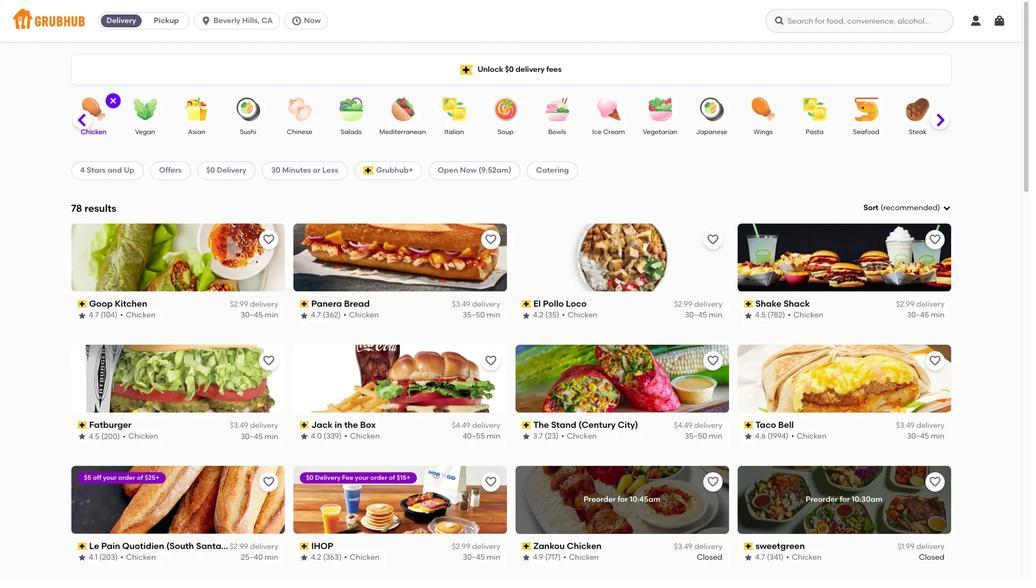 Task type: vqa. For each thing, say whether or not it's contained in the screenshot.
top Lorie
no



Task type: locate. For each thing, give the bounding box(es) containing it.
0 vertical spatial 35–50
[[463, 311, 485, 320]]

save this restaurant button for taco bell
[[925, 351, 945, 371]]

(1994)
[[768, 432, 789, 441]]

0 horizontal spatial 4.7
[[89, 311, 99, 320]]

$1.99 delivery
[[898, 542, 945, 552]]

2 your from the left
[[355, 474, 369, 482]]

1 vertical spatial 35–50
[[685, 432, 707, 441]]

star icon image for taco bell
[[744, 433, 753, 441]]

2 vertical spatial delivery
[[315, 474, 341, 482]]

$2.99 delivery for goop kitchen
[[230, 300, 278, 309]]

30–45 for goop kitchen
[[241, 311, 263, 320]]

monica
[[223, 541, 255, 551]]

order left $15+
[[370, 474, 387, 482]]

4.2 down ihop
[[311, 553, 321, 562]]

subscription pass image left sweetgreen
[[744, 543, 753, 550]]

chicken for panera bread
[[349, 311, 379, 320]]

save this restaurant button for jack in the box
[[481, 351, 500, 371]]

(south
[[166, 541, 194, 551]]

0 horizontal spatial order
[[118, 474, 135, 482]]

sushi
[[240, 128, 256, 136]]

jack in the box
[[311, 420, 376, 430]]

4.5 (782)
[[755, 311, 785, 320]]

up
[[124, 166, 134, 175]]

for left 10:45am
[[618, 495, 628, 504]]

2 vertical spatial svg image
[[943, 204, 951, 213]]

preorder left the 10:30am
[[806, 495, 838, 504]]

• chicken down bell
[[791, 432, 827, 441]]

0 vertical spatial now
[[304, 16, 321, 25]]

None field
[[864, 203, 951, 214]]

min for ihop
[[487, 553, 500, 562]]

• down goop kitchen
[[120, 311, 123, 320]]

chicken down quotidien
[[126, 553, 156, 562]]

• chicken down 'box'
[[344, 432, 380, 441]]

4 stars and up
[[80, 166, 134, 175]]

grubhub plus flag logo image for grubhub+
[[363, 167, 374, 175]]

preorder for zankou chicken
[[584, 495, 616, 504]]

subscription pass image for taco bell
[[744, 422, 753, 429]]

subscription pass image left the
[[522, 422, 531, 429]]

subscription pass image left ihop
[[300, 543, 309, 550]]

1 horizontal spatial your
[[355, 474, 369, 482]]

0 horizontal spatial preorder
[[584, 495, 616, 504]]

0 horizontal spatial of
[[137, 474, 143, 482]]

1 of from the left
[[137, 474, 143, 482]]

subscription pass image
[[78, 301, 87, 308], [300, 301, 309, 308], [78, 422, 87, 429], [300, 422, 309, 429], [744, 422, 753, 429], [522, 543, 531, 550]]

star icon image
[[78, 311, 86, 320], [300, 311, 308, 320], [522, 311, 530, 320], [744, 311, 753, 320], [78, 433, 86, 441], [300, 433, 308, 441], [522, 433, 530, 441], [744, 433, 753, 441], [78, 554, 86, 562], [300, 554, 308, 562], [522, 554, 530, 562], [744, 554, 753, 562]]

• chicken for fatburger
[[123, 432, 158, 441]]

$2.99 for el pollo loco
[[674, 300, 693, 309]]

save this restaurant image
[[262, 233, 275, 246], [929, 233, 941, 246], [262, 355, 275, 367], [262, 476, 275, 489], [706, 476, 719, 489]]

delivery left fee
[[315, 474, 341, 482]]

$0 delivery
[[206, 166, 247, 175]]

grubhub plus flag logo image left unlock
[[460, 65, 473, 75]]

preorder
[[584, 495, 616, 504], [806, 495, 838, 504]]

star icon image left 4.2 (35)
[[522, 311, 530, 320]]

0 horizontal spatial $4.49 delivery
[[452, 421, 500, 430]]

delivery left "pickup"
[[106, 16, 136, 25]]

$5
[[84, 474, 91, 482]]

4.7 left (341)
[[755, 553, 765, 562]]

grubhub plus flag logo image
[[460, 65, 473, 75], [363, 167, 374, 175]]

2 closed from the left
[[919, 553, 945, 562]]

• chicken down quotidien
[[120, 553, 156, 562]]

$4.49 delivery
[[452, 421, 500, 430], [674, 421, 723, 430]]

chicken down 'box'
[[350, 432, 380, 441]]

2 $4.49 from the left
[[674, 421, 693, 430]]

chicken for el pollo loco
[[568, 311, 598, 320]]

svg image inside beverly hills, ca button
[[201, 16, 211, 26]]

asian image
[[178, 98, 215, 121]]

$25+
[[145, 474, 159, 482]]

subscription pass image left le
[[78, 543, 87, 550]]

1 horizontal spatial $4.49
[[674, 421, 693, 430]]

4.2 for ihop
[[311, 553, 321, 562]]

4.7
[[89, 311, 99, 320], [311, 311, 321, 320], [755, 553, 765, 562]]

0 vertical spatial grubhub plus flag logo image
[[460, 65, 473, 75]]

results
[[84, 202, 116, 214]]

or
[[313, 166, 321, 175]]

1 vertical spatial delivery
[[217, 166, 247, 175]]

$0 for $0 delivery
[[206, 166, 215, 175]]

goop kitchen logo image
[[71, 224, 285, 292]]

svg image
[[993, 14, 1006, 27], [109, 97, 117, 105], [943, 204, 951, 213]]

save this restaurant button for fatburger
[[259, 351, 278, 371]]

open
[[438, 166, 458, 175]]

• chicken down kitchen
[[120, 311, 156, 320]]

1 horizontal spatial 4.2
[[533, 311, 543, 320]]

subscription pass image left zankou
[[522, 543, 531, 550]]

svg image inside now button
[[291, 16, 302, 26]]

off
[[93, 474, 101, 482]]

star icon image left 4.5 (782)
[[744, 311, 753, 320]]

2 horizontal spatial $0
[[505, 65, 514, 74]]

main navigation navigation
[[0, 0, 1022, 42]]

2 vertical spatial $0
[[306, 474, 314, 482]]

1 horizontal spatial 35–50 min
[[685, 432, 723, 441]]

0 horizontal spatial 35–50 min
[[463, 311, 500, 320]]

1 vertical spatial 4.2
[[311, 553, 321, 562]]

• for fatburger
[[123, 432, 126, 441]]

• chicken for the stand (century city)
[[561, 432, 597, 441]]

el
[[533, 299, 541, 309]]

0 horizontal spatial $0
[[206, 166, 215, 175]]

0 horizontal spatial delivery
[[106, 16, 136, 25]]

0 horizontal spatial 35–50
[[463, 311, 485, 320]]

delivery for stand
[[694, 421, 723, 430]]

(339)
[[324, 432, 342, 441]]

1 horizontal spatial order
[[370, 474, 387, 482]]

(104)
[[101, 311, 117, 320]]

$2.99 delivery
[[230, 300, 278, 309], [674, 300, 723, 309], [896, 300, 945, 309], [230, 542, 278, 552], [452, 542, 500, 552]]

0 horizontal spatial $4.49
[[452, 421, 470, 430]]

$0 left fee
[[306, 474, 314, 482]]

1 vertical spatial $0
[[206, 166, 215, 175]]

• down the zankou chicken
[[563, 553, 566, 562]]

goop kitchen
[[89, 299, 147, 309]]

subscription pass image left jack
[[300, 422, 309, 429]]

$2.99
[[230, 300, 248, 309], [674, 300, 693, 309], [896, 300, 915, 309], [230, 542, 248, 552], [452, 542, 470, 552]]

chicken right '(200)'
[[128, 432, 158, 441]]

30–45 min for goop kitchen
[[241, 311, 278, 320]]

1 closed from the left
[[697, 553, 723, 562]]

30–45 min for shake shack
[[907, 311, 945, 320]]

of left $15+
[[389, 474, 395, 482]]

delivery for kitchen
[[250, 300, 278, 309]]

30
[[271, 166, 280, 175]]

chicken down the zankou chicken
[[569, 553, 599, 562]]

1 $4.49 delivery from the left
[[452, 421, 500, 430]]

$3.49 delivery for zankou chicken
[[674, 542, 723, 552]]

• down 'jack in the box'
[[344, 432, 347, 441]]

0 vertical spatial delivery
[[106, 16, 136, 25]]

• right (35) at the right bottom of the page
[[562, 311, 565, 320]]

chicken down sweetgreen
[[792, 553, 822, 562]]

chicken down bread
[[349, 311, 379, 320]]

stars
[[87, 166, 106, 175]]

• chicken down the loco
[[562, 311, 598, 320]]

subscription pass image left goop
[[78, 301, 87, 308]]

4
[[80, 166, 85, 175]]

• chicken down sweetgreen
[[786, 553, 822, 562]]

$0 right offers
[[206, 166, 215, 175]]

• right (782)
[[788, 311, 791, 320]]

star icon image left the 4.5 (200)
[[78, 433, 86, 441]]

• right '(200)'
[[123, 432, 126, 441]]

1 vertical spatial now
[[460, 166, 477, 175]]

30–45 for ihop
[[463, 553, 485, 562]]

save this restaurant button for the stand (century city)
[[703, 351, 723, 371]]

1 horizontal spatial delivery
[[217, 166, 247, 175]]

35–50 for the stand (century city)
[[685, 432, 707, 441]]

• chicken down the zankou chicken
[[563, 553, 599, 562]]

4.1 (203)
[[89, 553, 118, 562]]

1 horizontal spatial for
[[840, 495, 850, 504]]

save this restaurant button for zankou chicken
[[703, 472, 723, 492]]

star icon image left 4.1
[[78, 554, 86, 562]]

chicken right zankou
[[567, 541, 602, 551]]

star icon image left 4.0
[[300, 433, 308, 441]]

4.0
[[311, 432, 322, 441]]

35–50
[[463, 311, 485, 320], [685, 432, 707, 441]]

chicken down shack
[[794, 311, 823, 320]]

delivery inside button
[[106, 16, 136, 25]]

taco
[[756, 420, 776, 430]]

• chicken down bread
[[344, 311, 379, 320]]

0 vertical spatial 4.2
[[533, 311, 543, 320]]

• right (203)
[[120, 553, 123, 562]]

2 of from the left
[[389, 474, 395, 482]]

0 horizontal spatial for
[[618, 495, 628, 504]]

chicken down the stand (century city)
[[567, 432, 597, 441]]

0 horizontal spatial now
[[304, 16, 321, 25]]

and
[[107, 166, 122, 175]]

• down bell
[[791, 432, 794, 441]]

0 vertical spatial 35–50 min
[[463, 311, 500, 320]]

taco bell logo image
[[738, 345, 951, 413]]

min for taco bell
[[931, 432, 945, 441]]

1 preorder from the left
[[584, 495, 616, 504]]

• right (363)
[[344, 553, 347, 562]]

2 horizontal spatial svg image
[[993, 14, 1006, 27]]

the stand (century city) logo image
[[515, 345, 729, 413]]

2 horizontal spatial delivery
[[315, 474, 341, 482]]

subscription pass image for jack in the box
[[300, 422, 309, 429]]

save this restaurant button for el pollo loco
[[703, 230, 723, 249]]

seafood
[[853, 128, 879, 136]]

el pollo loco
[[533, 299, 587, 309]]

chicken down the loco
[[568, 311, 598, 320]]

star icon image left 4.7 (362)
[[300, 311, 308, 320]]

italian image
[[435, 98, 473, 121]]

• for el pollo loco
[[562, 311, 565, 320]]

sort ( recommended )
[[864, 203, 940, 213]]

4.7 down panera
[[311, 311, 321, 320]]

ihop logo image
[[293, 466, 507, 534]]

star icon image left 4.7 (104)
[[78, 311, 86, 320]]

jack in the box logo image
[[293, 345, 507, 413]]

svg image
[[970, 14, 982, 27], [201, 16, 211, 26], [291, 16, 302, 26], [774, 16, 785, 26]]

min for el pollo loco
[[709, 311, 723, 320]]

0 horizontal spatial 4.2
[[311, 553, 321, 562]]

2 for from the left
[[840, 495, 850, 504]]

• chicken down shack
[[788, 311, 823, 320]]

• chicken for shake shack
[[788, 311, 823, 320]]

grubhub plus flag logo image left grubhub+
[[363, 167, 374, 175]]

30–45 for taco bell
[[907, 432, 929, 441]]

shake shack
[[756, 299, 810, 309]]

delivery for pain
[[250, 542, 278, 552]]

0 horizontal spatial your
[[103, 474, 117, 482]]

1 vertical spatial 35–50 min
[[685, 432, 723, 441]]

subscription pass image left panera
[[300, 301, 309, 308]]

$3.49 for zankou chicken
[[674, 542, 693, 552]]

subscription pass image for el
[[522, 301, 531, 308]]

order left the $25+
[[118, 474, 135, 482]]

• chicken for zankou chicken
[[563, 553, 599, 562]]

$4.49 delivery for the stand (century city)
[[674, 421, 723, 430]]

1 $4.49 from the left
[[452, 421, 470, 430]]

now right ca
[[304, 16, 321, 25]]

chicken right "(1994)"
[[797, 432, 827, 441]]

jack
[[311, 420, 333, 430]]

$3.49 delivery
[[452, 300, 500, 309], [230, 421, 278, 430], [896, 421, 945, 430], [674, 542, 723, 552]]

0 vertical spatial svg image
[[993, 14, 1006, 27]]

0 horizontal spatial svg image
[[109, 97, 117, 105]]

ice cream image
[[590, 98, 628, 121]]

star icon image left 4.7 (341) at the bottom
[[744, 554, 753, 562]]

preorder left 10:45am
[[584, 495, 616, 504]]

ihop
[[311, 541, 333, 551]]

(9:52am)
[[479, 166, 511, 175]]

4.5 down 'shake'
[[755, 311, 766, 320]]

$4.49
[[452, 421, 470, 430], [674, 421, 693, 430]]

chicken for sweetgreen
[[792, 553, 822, 562]]

$3.49
[[452, 300, 470, 309], [230, 421, 248, 430], [896, 421, 915, 430], [674, 542, 693, 552]]

for left the 10:30am
[[840, 495, 850, 504]]

(717)
[[545, 553, 561, 562]]

(782)
[[768, 311, 785, 320]]

save this restaurant image for in
[[484, 355, 497, 367]]

wings image
[[745, 98, 782, 121]]

1 horizontal spatial of
[[389, 474, 395, 482]]

goop
[[89, 299, 113, 309]]

santa
[[196, 541, 221, 551]]

mediterranean
[[379, 128, 426, 136]]

now right open
[[460, 166, 477, 175]]

$15+
[[397, 474, 410, 482]]

1 vertical spatial 4.5
[[89, 432, 99, 441]]

•
[[120, 311, 123, 320], [344, 311, 347, 320], [562, 311, 565, 320], [788, 311, 791, 320], [123, 432, 126, 441], [344, 432, 347, 441], [561, 432, 564, 441], [791, 432, 794, 441], [120, 553, 123, 562], [344, 553, 347, 562], [563, 553, 566, 562], [786, 553, 789, 562]]

$2.99 delivery for shake shack
[[896, 300, 945, 309]]

min for the stand (century city)
[[709, 432, 723, 441]]

bell
[[778, 420, 794, 430]]

• chicken right '(200)'
[[123, 432, 158, 441]]

0 horizontal spatial grubhub plus flag logo image
[[363, 167, 374, 175]]

(341)
[[767, 553, 784, 562]]

$1.99
[[898, 542, 915, 552]]

1 horizontal spatial 4.5
[[755, 311, 766, 320]]

4.5 for shake shack
[[755, 311, 766, 320]]

1 horizontal spatial $4.49 delivery
[[674, 421, 723, 430]]

min
[[265, 311, 278, 320], [487, 311, 500, 320], [709, 311, 723, 320], [931, 311, 945, 320], [265, 432, 278, 441], [487, 432, 500, 441], [709, 432, 723, 441], [931, 432, 945, 441], [265, 553, 278, 562], [487, 553, 500, 562]]

0 horizontal spatial closed
[[697, 553, 723, 562]]

salads image
[[332, 98, 370, 121]]

min for panera bread
[[487, 311, 500, 320]]

chicken right (363)
[[350, 553, 380, 562]]

subscription pass image left el
[[522, 301, 531, 308]]

subscription pass image for shake
[[744, 301, 753, 308]]

your right off
[[103, 474, 117, 482]]

$0 for $0 delivery fee your order of $15+
[[306, 474, 314, 482]]

grubhub+
[[376, 166, 413, 175]]

1 horizontal spatial preorder
[[806, 495, 838, 504]]

1 for from the left
[[618, 495, 628, 504]]

4.2
[[533, 311, 543, 320], [311, 553, 321, 562]]

4.9 (717)
[[533, 553, 561, 562]]

4.7 down goop
[[89, 311, 99, 320]]

)
[[938, 203, 940, 213]]

0 vertical spatial 4.5
[[755, 311, 766, 320]]

1 horizontal spatial $0
[[306, 474, 314, 482]]

2 $4.49 delivery from the left
[[674, 421, 723, 430]]

star icon image left 4.9
[[522, 554, 530, 562]]

min for le pain quotidien (south santa monica blvd)
[[265, 553, 278, 562]]

4.5 (200)
[[89, 432, 120, 441]]

$4.49 for the stand (century city)
[[674, 421, 693, 430]]

for
[[618, 495, 628, 504], [840, 495, 850, 504]]

star icon image for panera bread
[[300, 311, 308, 320]]

hills,
[[242, 16, 260, 25]]

subscription pass image left the fatburger
[[78, 422, 87, 429]]

$0 right unlock
[[505, 65, 514, 74]]

save this restaurant image for stand
[[706, 355, 719, 367]]

30–45 min for ihop
[[463, 553, 500, 562]]

1 horizontal spatial 4.7
[[311, 311, 321, 320]]

fee
[[342, 474, 353, 482]]

delivery down sushi at the top left
[[217, 166, 247, 175]]

• chicken down the stand (century city)
[[561, 432, 597, 441]]

blvd)
[[257, 541, 279, 551]]

subscription pass image for panera bread
[[300, 301, 309, 308]]

your right fee
[[355, 474, 369, 482]]

1 horizontal spatial 35–50
[[685, 432, 707, 441]]

subscription pass image left the taco
[[744, 422, 753, 429]]

30–45 min
[[241, 311, 278, 320], [685, 311, 723, 320], [907, 311, 945, 320], [241, 432, 278, 441], [907, 432, 945, 441], [463, 553, 500, 562]]

fatburger logo image
[[71, 345, 285, 413]]

save this restaurant image for zankou chicken
[[706, 476, 719, 489]]

min for jack in the box
[[487, 432, 500, 441]]

1 horizontal spatial svg image
[[943, 204, 951, 213]]

chicken down kitchen
[[126, 311, 156, 320]]

1 horizontal spatial closed
[[919, 553, 945, 562]]

• down panera bread
[[344, 311, 347, 320]]

40–55 min
[[463, 432, 500, 441]]

now button
[[284, 12, 332, 30]]

star icon image left 4.2 (363)
[[300, 554, 308, 562]]

pollo
[[543, 299, 564, 309]]

city)
[[618, 420, 638, 430]]

4.2 down el
[[533, 311, 543, 320]]

subscription pass image left 'shake'
[[744, 301, 753, 308]]

panera bread
[[311, 299, 370, 309]]

1 horizontal spatial grubhub plus flag logo image
[[460, 65, 473, 75]]

• right (341)
[[786, 553, 789, 562]]

save this restaurant button for sweetgreen
[[925, 472, 945, 492]]

none field containing sort
[[864, 203, 951, 214]]

35–50 min for panera bread
[[463, 311, 500, 320]]

• right (23)
[[561, 432, 564, 441]]

shack
[[784, 299, 810, 309]]

1 vertical spatial grubhub plus flag logo image
[[363, 167, 374, 175]]

star icon image left 3.7
[[522, 433, 530, 441]]

4.5 left '(200)'
[[89, 432, 99, 441]]

minutes
[[282, 166, 311, 175]]

30 minutes or less
[[271, 166, 338, 175]]

4.6 (1994)
[[755, 432, 789, 441]]

star icon image left 4.6
[[744, 433, 753, 441]]

$3.49 delivery for taco bell
[[896, 421, 945, 430]]

preorder for 10:30am
[[806, 495, 883, 504]]

your
[[103, 474, 117, 482], [355, 474, 369, 482]]

2 preorder from the left
[[806, 495, 838, 504]]

• chicken right (363)
[[344, 553, 380, 562]]

save this restaurant image
[[484, 233, 497, 246], [706, 233, 719, 246], [484, 355, 497, 367], [706, 355, 719, 367], [929, 355, 941, 367], [484, 476, 497, 489], [929, 476, 941, 489]]

0 horizontal spatial 4.5
[[89, 432, 99, 441]]

star icon image for shake shack
[[744, 311, 753, 320]]

fatburger
[[89, 420, 131, 430]]

of left the $25+
[[137, 474, 143, 482]]

subscription pass image
[[522, 301, 531, 308], [744, 301, 753, 308], [522, 422, 531, 429], [78, 543, 87, 550], [300, 543, 309, 550], [744, 543, 753, 550]]

30–45 for shake shack
[[907, 311, 929, 320]]

subscription pass image for zankou chicken
[[522, 543, 531, 550]]



Task type: describe. For each thing, give the bounding box(es) containing it.
bowls
[[548, 128, 566, 136]]

• chicken for goop kitchen
[[120, 311, 156, 320]]

less
[[322, 166, 338, 175]]

4.7 for panera
[[311, 311, 321, 320]]

4.2 for el pollo loco
[[533, 311, 543, 320]]

subscription pass image for the
[[522, 422, 531, 429]]

• for zankou chicken
[[563, 553, 566, 562]]

closed for zankou chicken
[[697, 553, 723, 562]]

preorder for sweetgreen
[[806, 495, 838, 504]]

taco bell
[[756, 420, 794, 430]]

le pain quotidien (south santa monica blvd) logo image
[[71, 466, 285, 534]]

svg image inside "main navigation" navigation
[[993, 14, 1006, 27]]

beverly hills, ca
[[214, 16, 273, 25]]

$4.49 for jack in the box
[[452, 421, 470, 430]]

chicken for fatburger
[[128, 432, 158, 441]]

$2.99 delivery for le pain quotidien (south santa monica blvd)
[[230, 542, 278, 552]]

(century
[[579, 420, 616, 430]]

le pain quotidien (south santa monica blvd)
[[89, 541, 279, 551]]

star icon image for sweetgreen
[[744, 554, 753, 562]]

save this restaurant image for shake shack
[[929, 233, 941, 246]]

panera bread logo image
[[293, 224, 507, 292]]

chicken image
[[75, 98, 112, 121]]

le
[[89, 541, 99, 551]]

0 vertical spatial $0
[[505, 65, 514, 74]]

pickup button
[[144, 12, 189, 30]]

save this restaurant button for goop kitchen
[[259, 230, 278, 249]]

the
[[344, 420, 358, 430]]

star icon image for el pollo loco
[[522, 311, 530, 320]]

2 horizontal spatial 4.7
[[755, 553, 765, 562]]

vegetarian image
[[641, 98, 679, 121]]

star icon image for the stand (century city)
[[522, 433, 530, 441]]

in
[[335, 420, 342, 430]]

ca
[[261, 16, 273, 25]]

• chicken for le pain quotidien (south santa monica blvd)
[[120, 553, 156, 562]]

4.1
[[89, 553, 97, 562]]

delivery for bread
[[472, 300, 500, 309]]

pain
[[101, 541, 120, 551]]

$3.49 delivery for panera bread
[[452, 300, 500, 309]]

chinese image
[[281, 98, 318, 121]]

chicken for taco bell
[[797, 432, 827, 441]]

4.7 (341)
[[755, 553, 784, 562]]

chicken for zankou chicken
[[569, 553, 599, 562]]

offers
[[159, 166, 182, 175]]

save this restaurant button for panera bread
[[481, 230, 500, 249]]

beverly hills, ca button
[[194, 12, 284, 30]]

chicken for le pain quotidien (south santa monica blvd)
[[126, 553, 156, 562]]

star icon image for jack in the box
[[300, 433, 308, 441]]

sweetgreen
[[756, 541, 805, 551]]

fees
[[546, 65, 562, 74]]

vegetarian
[[643, 128, 678, 136]]

• for goop kitchen
[[120, 311, 123, 320]]

$2.99 for shake shack
[[896, 300, 915, 309]]

10:30am
[[852, 495, 883, 504]]

4.9
[[533, 553, 543, 562]]

star icon image for zankou chicken
[[522, 554, 530, 562]]

4.7 for goop
[[89, 311, 99, 320]]

vegan image
[[126, 98, 164, 121]]

unlock $0 delivery fees
[[478, 65, 562, 74]]

• for ihop
[[344, 553, 347, 562]]

• for le pain quotidien (south santa monica blvd)
[[120, 553, 123, 562]]

sushi image
[[229, 98, 267, 121]]

$5 off your order of $25+
[[84, 474, 159, 482]]

chicken for goop kitchen
[[126, 311, 156, 320]]

svg image inside field
[[943, 204, 951, 213]]

30–45 for el pollo loco
[[685, 311, 707, 320]]

• for shake shack
[[788, 311, 791, 320]]

ice cream
[[592, 128, 625, 136]]

delivery for shack
[[916, 300, 945, 309]]

grubhub plus flag logo image for unlock $0 delivery fees
[[460, 65, 473, 75]]

italian
[[444, 128, 464, 136]]

wings
[[754, 128, 773, 136]]

chicken for jack in the box
[[350, 432, 380, 441]]

bread
[[344, 299, 370, 309]]

4.2 (363)
[[311, 553, 342, 562]]

(362)
[[323, 311, 341, 320]]

subscription pass image for goop kitchen
[[78, 301, 87, 308]]

mediterranean image
[[384, 98, 421, 121]]

• chicken for jack in the box
[[344, 432, 380, 441]]

min for goop kitchen
[[265, 311, 278, 320]]

chicken down chicken image
[[81, 128, 106, 136]]

• for jack in the box
[[344, 432, 347, 441]]

recommended
[[883, 203, 938, 213]]

cream
[[603, 128, 625, 136]]

Search for food, convenience, alcohol... search field
[[766, 9, 954, 33]]

2 order from the left
[[370, 474, 387, 482]]

pasta image
[[796, 98, 834, 121]]

star icon image for fatburger
[[78, 433, 86, 441]]

30–45 min for fatburger
[[241, 432, 278, 441]]

panera
[[311, 299, 342, 309]]

4.5 for fatburger
[[89, 432, 99, 441]]

$3.49 for fatburger
[[230, 421, 248, 430]]

35–50 min for the stand (century city)
[[685, 432, 723, 441]]

chinese
[[287, 128, 312, 136]]

$2.99 delivery for el pollo loco
[[674, 300, 723, 309]]

(203)
[[99, 553, 118, 562]]

4.6
[[755, 432, 766, 441]]

40–55
[[463, 432, 485, 441]]

chicken for ihop
[[350, 553, 380, 562]]

save this restaurant image for bread
[[484, 233, 497, 246]]

el pollo loco logo image
[[515, 224, 729, 292]]

quotidien
[[122, 541, 164, 551]]

30–45 min for el pollo loco
[[685, 311, 723, 320]]

1 order from the left
[[118, 474, 135, 482]]

4.7 (362)
[[311, 311, 341, 320]]

$3.49 for taco bell
[[896, 421, 915, 430]]

subscription pass image for fatburger
[[78, 422, 87, 429]]

• for taco bell
[[791, 432, 794, 441]]

• for sweetgreen
[[786, 553, 789, 562]]

1 vertical spatial svg image
[[109, 97, 117, 105]]

delivery for $0 delivery
[[217, 166, 247, 175]]

• chicken for ihop
[[344, 553, 380, 562]]

1 horizontal spatial now
[[460, 166, 477, 175]]

catering
[[536, 166, 569, 175]]

• for the stand (century city)
[[561, 432, 564, 441]]

• chicken for panera bread
[[344, 311, 379, 320]]

(200)
[[101, 432, 120, 441]]

3.7
[[533, 432, 543, 441]]

1 your from the left
[[103, 474, 117, 482]]

• for panera bread
[[344, 311, 347, 320]]

star icon image for le pain quotidien (south santa monica blvd)
[[78, 554, 86, 562]]

loco
[[566, 299, 587, 309]]

78 results
[[71, 202, 116, 214]]

78
[[71, 202, 82, 214]]

delivery for bell
[[916, 421, 945, 430]]

4.7 (104)
[[89, 311, 117, 320]]

beverly
[[214, 16, 240, 25]]

stand
[[551, 420, 577, 430]]

delivery for chicken
[[694, 542, 723, 552]]

shake
[[756, 299, 782, 309]]

zankou
[[533, 541, 565, 551]]

ice
[[592, 128, 602, 136]]

(
[[881, 203, 883, 213]]

steak
[[909, 128, 927, 136]]

kitchen
[[115, 299, 147, 309]]

steak image
[[899, 98, 937, 121]]

asian
[[188, 128, 205, 136]]

japanese
[[696, 128, 727, 136]]

10:45am
[[630, 495, 661, 504]]

35–50 for panera bread
[[463, 311, 485, 320]]

save this restaurant image for bell
[[929, 355, 941, 367]]

soup image
[[487, 98, 525, 121]]

for for sweetgreen
[[840, 495, 850, 504]]

30–45 for fatburger
[[241, 432, 263, 441]]

$4.49 delivery for jack in the box
[[452, 421, 500, 430]]

preorder for 10:45am
[[584, 495, 661, 504]]

$2.99 for le pain quotidien (south santa monica blvd)
[[230, 542, 248, 552]]

now inside button
[[304, 16, 321, 25]]

$2.99 delivery for ihop
[[452, 542, 500, 552]]

chicken for the stand (century city)
[[567, 432, 597, 441]]

min for fatburger
[[265, 432, 278, 441]]

• chicken for sweetgreen
[[786, 553, 822, 562]]

save this restaurant button for shake shack
[[925, 230, 945, 249]]

3.7 (23)
[[533, 432, 559, 441]]

delivery for $0 delivery fee your order of $15+
[[315, 474, 341, 482]]

(363)
[[323, 553, 342, 562]]

pickup
[[154, 16, 179, 25]]

shake shack logo image
[[738, 224, 951, 292]]

bowls image
[[538, 98, 576, 121]]

subscription pass image for le
[[78, 543, 87, 550]]

the
[[533, 420, 549, 430]]

seafood image
[[848, 98, 885, 121]]

$3.49 delivery for fatburger
[[230, 421, 278, 430]]

$3.49 for panera bread
[[452, 300, 470, 309]]

$2.99 for ihop
[[452, 542, 470, 552]]

chicken for shake shack
[[794, 311, 823, 320]]

japanese image
[[693, 98, 731, 121]]

$0 delivery fee your order of $15+
[[306, 474, 410, 482]]



